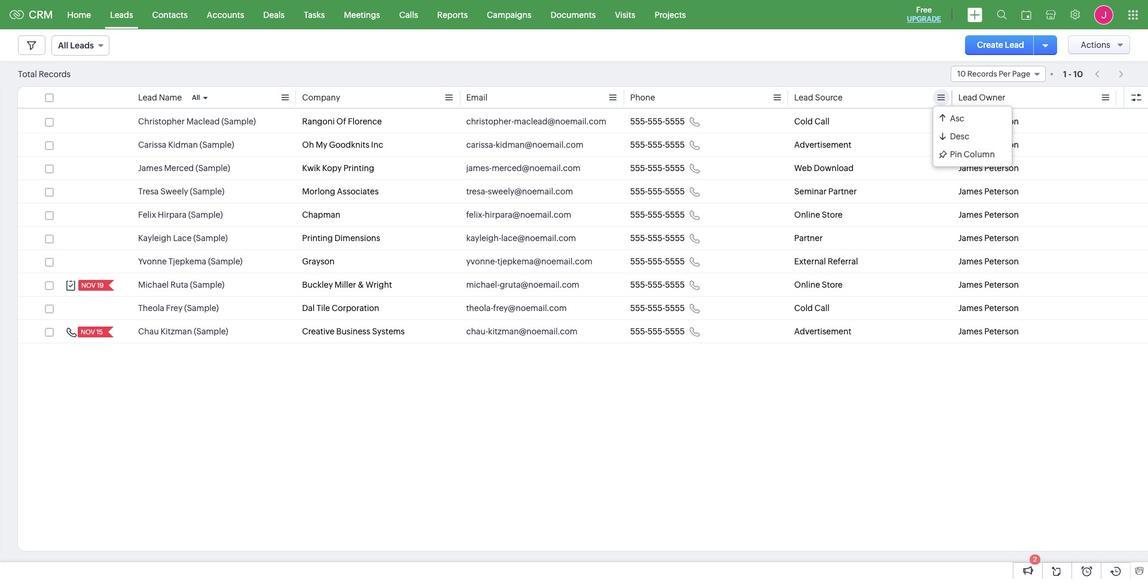 Task type: describe. For each thing, give the bounding box(es) containing it.
0 vertical spatial leads
[[110, 10, 133, 19]]

total records
[[18, 69, 71, 79]]

kopy
[[322, 163, 342, 173]]

morlong
[[302, 187, 335, 196]]

carissa kidman (sample)
[[138, 140, 234, 150]]

seminar partner
[[795, 187, 857, 196]]

555-555-5555 for felix-hirpara@noemail.com
[[631, 210, 685, 220]]

owner
[[979, 93, 1006, 102]]

ruta
[[170, 280, 188, 290]]

10 Records Per Page field
[[951, 66, 1046, 82]]

free upgrade
[[907, 5, 942, 23]]

oh
[[302, 140, 314, 150]]

5555 for carissa-kidman@noemail.com
[[665, 140, 685, 150]]

james peterson for kayleigh-lace@noemail.com
[[959, 233, 1019, 243]]

lead owner
[[959, 93, 1006, 102]]

hirpara
[[158, 210, 187, 220]]

row group containing christopher maclead (sample)
[[18, 110, 1149, 343]]

555-555-5555 for chau-kitzman@noemail.com
[[631, 327, 685, 336]]

kayleigh lace (sample) link
[[138, 232, 228, 244]]

10 records per page
[[958, 69, 1031, 78]]

(sample) for kayleigh lace (sample)
[[193, 233, 228, 243]]

records for 10
[[968, 69, 998, 78]]

accounts
[[207, 10, 244, 19]]

5555 for kayleigh-lace@noemail.com
[[665, 233, 685, 243]]

carissa-kidman@noemail.com link
[[466, 139, 584, 151]]

contacts link
[[143, 0, 197, 29]]

tjepkema@noemail.com
[[498, 257, 593, 266]]

10 inside 'field'
[[958, 69, 966, 78]]

felix-hirpara@noemail.com link
[[466, 209, 571, 221]]

yvonne-tjepkema@noemail.com link
[[466, 255, 593, 267]]

yvonne tjepkema (sample)
[[138, 257, 243, 266]]

rangoni of florence
[[302, 117, 382, 126]]

documents link
[[541, 0, 606, 29]]

james-merced@noemail.com link
[[466, 162, 581, 174]]

(sample) for yvonne tjepkema (sample)
[[208, 257, 243, 266]]

buckley miller & wright
[[302, 280, 392, 290]]

page
[[1013, 69, 1031, 78]]

nov 15
[[81, 328, 103, 336]]

actions
[[1081, 40, 1111, 50]]

upgrade
[[907, 15, 942, 23]]

0 horizontal spatial partner
[[795, 233, 823, 243]]

5555 for michael-gruta@noemail.com
[[665, 280, 685, 290]]

systems
[[372, 327, 405, 336]]

lead inside button
[[1005, 40, 1025, 50]]

james merced (sample) link
[[138, 162, 230, 174]]

555-555-5555 for tresa-sweely@noemail.com
[[631, 187, 685, 196]]

peterson for merced@noemail.com
[[985, 163, 1019, 173]]

records for total
[[39, 69, 71, 79]]

projects link
[[645, 0, 696, 29]]

james for felix-hirpara@noemail.com
[[959, 210, 983, 220]]

loading image
[[72, 73, 78, 77]]

kayleigh lace (sample)
[[138, 233, 228, 243]]

cold for theola-frey@noemail.com
[[795, 303, 813, 313]]

hirpara@noemail.com
[[485, 210, 571, 220]]

5555 for chau-kitzman@noemail.com
[[665, 327, 685, 336]]

associates
[[337, 187, 379, 196]]

peterson for hirpara@noemail.com
[[985, 210, 1019, 220]]

online for felix-hirpara@noemail.com
[[795, 210, 820, 220]]

calendar image
[[1022, 10, 1032, 19]]

5555 for tresa-sweely@noemail.com
[[665, 187, 685, 196]]

nov 19
[[81, 282, 104, 289]]

james for carissa-kidman@noemail.com
[[959, 140, 983, 150]]

morlong associates
[[302, 187, 379, 196]]

james peterson for yvonne-tjepkema@noemail.com
[[959, 257, 1019, 266]]

pin column
[[950, 150, 995, 159]]

19
[[97, 282, 104, 289]]

felix
[[138, 210, 156, 220]]

theola-frey@noemail.com link
[[466, 302, 567, 314]]

of
[[337, 117, 346, 126]]

campaigns
[[487, 10, 532, 19]]

chau kitzman (sample)
[[138, 327, 228, 336]]

james peterson for christopher-maclead@noemail.com
[[959, 117, 1019, 126]]

555-555-5555 for theola-frey@noemail.com
[[631, 303, 685, 313]]

call for christopher-maclead@noemail.com
[[815, 117, 830, 126]]

lead for lead owner
[[959, 93, 978, 102]]

tasks link
[[294, 0, 335, 29]]

my
[[316, 140, 328, 150]]

christopher-maclead@noemail.com link
[[466, 115, 607, 127]]

carissa-
[[466, 140, 496, 150]]

advertisement for chau-kitzman@noemail.com
[[795, 327, 852, 336]]

(sample) for chau kitzman (sample)
[[194, 327, 228, 336]]

documents
[[551, 10, 596, 19]]

james peterson for felix-hirpara@noemail.com
[[959, 210, 1019, 220]]

james peterson for theola-frey@noemail.com
[[959, 303, 1019, 313]]

goodknits
[[329, 140, 370, 150]]

lead name
[[138, 93, 182, 102]]

nov for chau
[[81, 328, 95, 336]]

tresa sweely (sample)
[[138, 187, 225, 196]]

online store for gruta@noemail.com
[[795, 280, 843, 290]]

profile element
[[1088, 0, 1121, 29]]

(sample) for christopher maclead (sample)
[[221, 117, 256, 126]]

meetings link
[[335, 0, 390, 29]]

5555 for felix-hirpara@noemail.com
[[665, 210, 685, 220]]

cold call for christopher-maclead@noemail.com
[[795, 117, 830, 126]]

search element
[[990, 0, 1015, 29]]

advertisement for carissa-kidman@noemail.com
[[795, 140, 852, 150]]

chau-
[[466, 327, 488, 336]]

create lead
[[978, 40, 1025, 50]]

christopher-maclead@noemail.com
[[466, 117, 607, 126]]

profile image
[[1095, 5, 1114, 24]]

name
[[159, 93, 182, 102]]

sweely
[[160, 187, 188, 196]]

peterson for frey@noemail.com
[[985, 303, 1019, 313]]

sweely@noemail.com
[[488, 187, 573, 196]]

555-555-5555 for carissa-kidman@noemail.com
[[631, 140, 685, 150]]

christopher maclead (sample) link
[[138, 115, 256, 127]]

cold for christopher-maclead@noemail.com
[[795, 117, 813, 126]]

0 horizontal spatial printing
[[302, 233, 333, 243]]

download
[[814, 163, 854, 173]]

carissa-kidman@noemail.com
[[466, 140, 584, 150]]

yvonne
[[138, 257, 167, 266]]

email
[[466, 93, 488, 102]]

online store for hirpara@noemail.com
[[795, 210, 843, 220]]

james for james-merced@noemail.com
[[959, 163, 983, 173]]

lead for lead name
[[138, 93, 157, 102]]



Task type: locate. For each thing, give the bounding box(es) containing it.
james for kayleigh-lace@noemail.com
[[959, 233, 983, 243]]

1 peterson from the top
[[985, 117, 1019, 126]]

1 vertical spatial partner
[[795, 233, 823, 243]]

reports
[[437, 10, 468, 19]]

michael ruta (sample) link
[[138, 279, 225, 291]]

navigation
[[1089, 65, 1131, 83]]

0 vertical spatial cold
[[795, 117, 813, 126]]

inc
[[371, 140, 383, 150]]

home
[[67, 10, 91, 19]]

carissa kidman (sample) link
[[138, 139, 234, 151]]

2 555-555-5555 from the top
[[631, 140, 685, 150]]

dal
[[302, 303, 315, 313]]

(sample) right merced
[[196, 163, 230, 173]]

2
[[1034, 556, 1037, 563]]

1 5555 from the top
[[665, 117, 685, 126]]

&
[[358, 280, 364, 290]]

1 horizontal spatial all
[[192, 94, 200, 101]]

total
[[18, 69, 37, 79]]

james for chau-kitzman@noemail.com
[[959, 327, 983, 336]]

source
[[815, 93, 843, 102]]

partner up external
[[795, 233, 823, 243]]

lead up asc
[[959, 93, 978, 102]]

online for michael-gruta@noemail.com
[[795, 280, 820, 290]]

printing up the grayson
[[302, 233, 333, 243]]

leads link
[[101, 0, 143, 29]]

0 horizontal spatial 10
[[958, 69, 966, 78]]

cold down lead source
[[795, 117, 813, 126]]

10 peterson from the top
[[985, 327, 1019, 336]]

nov left the 15
[[81, 328, 95, 336]]

records left loading icon
[[39, 69, 71, 79]]

5555 for theola-frey@noemail.com
[[665, 303, 685, 313]]

(sample) inside theola frey (sample) link
[[184, 303, 219, 313]]

7 555-555-5555 from the top
[[631, 257, 685, 266]]

1 vertical spatial store
[[822, 280, 843, 290]]

call for theola-frey@noemail.com
[[815, 303, 830, 313]]

james peterson for michael-gruta@noemail.com
[[959, 280, 1019, 290]]

2 store from the top
[[822, 280, 843, 290]]

create menu image
[[968, 7, 983, 22]]

james peterson for james-merced@noemail.com
[[959, 163, 1019, 173]]

michael ruta (sample)
[[138, 280, 225, 290]]

web
[[795, 163, 812, 173]]

1 vertical spatial leads
[[70, 41, 94, 50]]

lace@noemail.com
[[501, 233, 576, 243]]

tjepkema
[[168, 257, 206, 266]]

1 555-555-5555 from the top
[[631, 117, 685, 126]]

1 vertical spatial online store
[[795, 280, 843, 290]]

all inside field
[[58, 41, 68, 50]]

5 james peterson from the top
[[959, 210, 1019, 220]]

4 5555 from the top
[[665, 187, 685, 196]]

partner down "download"
[[829, 187, 857, 196]]

0 horizontal spatial all
[[58, 41, 68, 50]]

free
[[917, 5, 932, 14]]

online down seminar
[[795, 210, 820, 220]]

grayson
[[302, 257, 335, 266]]

peterson for kidman@noemail.com
[[985, 140, 1019, 150]]

peterson for tjepkema@noemail.com
[[985, 257, 1019, 266]]

store for michael-gruta@noemail.com
[[822, 280, 843, 290]]

1 vertical spatial online
[[795, 280, 820, 290]]

0 vertical spatial cold call
[[795, 117, 830, 126]]

10 james peterson from the top
[[959, 327, 1019, 336]]

row group
[[18, 110, 1149, 343]]

florence
[[348, 117, 382, 126]]

(sample) inside james merced (sample) link
[[196, 163, 230, 173]]

nov
[[81, 282, 96, 289], [81, 328, 95, 336]]

calls
[[399, 10, 418, 19]]

records
[[39, 69, 71, 79], [968, 69, 998, 78]]

5555 for james-merced@noemail.com
[[665, 163, 685, 173]]

6 peterson from the top
[[985, 233, 1019, 243]]

records left per
[[968, 69, 998, 78]]

555-555-5555 for christopher-maclead@noemail.com
[[631, 117, 685, 126]]

rangoni
[[302, 117, 335, 126]]

call down external referral
[[815, 303, 830, 313]]

2 peterson from the top
[[985, 140, 1019, 150]]

kitzman
[[161, 327, 192, 336]]

10 555-555-5555 from the top
[[631, 327, 685, 336]]

(sample) inside michael ruta (sample) link
[[190, 280, 225, 290]]

merced
[[164, 163, 194, 173]]

5 555-555-5555 from the top
[[631, 210, 685, 220]]

business
[[336, 327, 370, 336]]

tresa
[[138, 187, 159, 196]]

leads
[[110, 10, 133, 19], [70, 41, 94, 50]]

calls link
[[390, 0, 428, 29]]

online down external
[[795, 280, 820, 290]]

2 online store from the top
[[795, 280, 843, 290]]

6 james peterson from the top
[[959, 233, 1019, 243]]

2 james peterson from the top
[[959, 140, 1019, 150]]

maclead
[[187, 117, 220, 126]]

kwik
[[302, 163, 321, 173]]

nov 19 link
[[78, 280, 105, 291]]

(sample) for michael ruta (sample)
[[190, 280, 225, 290]]

(sample) inside felix hirpara (sample) link
[[188, 210, 223, 220]]

1 online from the top
[[795, 210, 820, 220]]

james for christopher-maclead@noemail.com
[[959, 117, 983, 126]]

0 vertical spatial printing
[[344, 163, 374, 173]]

yvonne tjepkema (sample) link
[[138, 255, 243, 267]]

lead right "create"
[[1005, 40, 1025, 50]]

chau
[[138, 327, 159, 336]]

(sample) down james merced (sample) link
[[190, 187, 225, 196]]

(sample) for james merced (sample)
[[196, 163, 230, 173]]

(sample) inside carissa kidman (sample) link
[[200, 140, 234, 150]]

(sample) right maclead
[[221, 117, 256, 126]]

(sample) right lace
[[193, 233, 228, 243]]

10 5555 from the top
[[665, 327, 685, 336]]

kayleigh-
[[466, 233, 501, 243]]

7 peterson from the top
[[985, 257, 1019, 266]]

michael-gruta@noemail.com link
[[466, 279, 580, 291]]

1 vertical spatial cold call
[[795, 303, 830, 313]]

0 vertical spatial call
[[815, 117, 830, 126]]

james peterson for carissa-kidman@noemail.com
[[959, 140, 1019, 150]]

deals
[[263, 10, 285, 19]]

(sample) down maclead
[[200, 140, 234, 150]]

1 vertical spatial call
[[815, 303, 830, 313]]

leads right home
[[110, 10, 133, 19]]

1 horizontal spatial leads
[[110, 10, 133, 19]]

theola-frey@noemail.com
[[466, 303, 567, 313]]

deals link
[[254, 0, 294, 29]]

0 vertical spatial store
[[822, 210, 843, 220]]

555-555-5555 for kayleigh-lace@noemail.com
[[631, 233, 685, 243]]

5555 for yvonne-tjepkema@noemail.com
[[665, 257, 685, 266]]

1
[[1064, 69, 1067, 79]]

kwik kopy printing
[[302, 163, 374, 173]]

1 horizontal spatial printing
[[344, 163, 374, 173]]

carissa
[[138, 140, 167, 150]]

james for michael-gruta@noemail.com
[[959, 280, 983, 290]]

1 cold from the top
[[795, 117, 813, 126]]

0 vertical spatial all
[[58, 41, 68, 50]]

1 advertisement from the top
[[795, 140, 852, 150]]

2 cold from the top
[[795, 303, 813, 313]]

james for theola-frey@noemail.com
[[959, 303, 983, 313]]

4 james peterson from the top
[[959, 187, 1019, 196]]

3 555-555-5555 from the top
[[631, 163, 685, 173]]

2 advertisement from the top
[[795, 327, 852, 336]]

call down lead source
[[815, 117, 830, 126]]

all up christopher maclead (sample) link
[[192, 94, 200, 101]]

all leads
[[58, 41, 94, 50]]

store down seminar partner
[[822, 210, 843, 220]]

9 peterson from the top
[[985, 303, 1019, 313]]

(sample) inside christopher maclead (sample) link
[[221, 117, 256, 126]]

cold call down lead source
[[795, 117, 830, 126]]

1 vertical spatial advertisement
[[795, 327, 852, 336]]

asc
[[950, 114, 965, 123]]

1 horizontal spatial partner
[[829, 187, 857, 196]]

corporation
[[332, 303, 379, 313]]

advertisement
[[795, 140, 852, 150], [795, 327, 852, 336]]

7 5555 from the top
[[665, 257, 685, 266]]

theola frey (sample)
[[138, 303, 219, 313]]

chau kitzman (sample) link
[[138, 325, 228, 337]]

peterson for sweely@noemail.com
[[985, 187, 1019, 196]]

1 online store from the top
[[795, 210, 843, 220]]

nov left "19"
[[81, 282, 96, 289]]

miller
[[335, 280, 356, 290]]

lead left source at the top of the page
[[795, 93, 814, 102]]

3 james peterson from the top
[[959, 163, 1019, 173]]

leads up loading icon
[[70, 41, 94, 50]]

cold call for theola-frey@noemail.com
[[795, 303, 830, 313]]

store
[[822, 210, 843, 220], [822, 280, 843, 290]]

9 555-555-5555 from the top
[[631, 303, 685, 313]]

1 james peterson from the top
[[959, 117, 1019, 126]]

10 right the -
[[1074, 69, 1083, 79]]

1 vertical spatial nov
[[81, 328, 95, 336]]

peterson for lace@noemail.com
[[985, 233, 1019, 243]]

all for all leads
[[58, 41, 68, 50]]

(sample) right tjepkema
[[208, 257, 243, 266]]

lead left name
[[138, 93, 157, 102]]

5 peterson from the top
[[985, 210, 1019, 220]]

chau-kitzman@noemail.com
[[466, 327, 578, 336]]

lace
[[173, 233, 192, 243]]

0 vertical spatial online store
[[795, 210, 843, 220]]

peterson for maclead@noemail.com
[[985, 117, 1019, 126]]

james-
[[466, 163, 492, 173]]

0 vertical spatial online
[[795, 210, 820, 220]]

5555 for christopher-maclead@noemail.com
[[665, 117, 685, 126]]

james peterson for tresa-sweely@noemail.com
[[959, 187, 1019, 196]]

0 horizontal spatial records
[[39, 69, 71, 79]]

cold call down external
[[795, 303, 830, 313]]

(sample) inside chau kitzman (sample) link
[[194, 327, 228, 336]]

1 horizontal spatial records
[[968, 69, 998, 78]]

2 call from the top
[[815, 303, 830, 313]]

9 james peterson from the top
[[959, 303, 1019, 313]]

nov 15 link
[[78, 327, 104, 337]]

1 call from the top
[[815, 117, 830, 126]]

6 5555 from the top
[[665, 233, 685, 243]]

5 5555 from the top
[[665, 210, 685, 220]]

555-555-5555 for yvonne-tjepkema@noemail.com
[[631, 257, 685, 266]]

8 555-555-5555 from the top
[[631, 280, 685, 290]]

1 vertical spatial cold
[[795, 303, 813, 313]]

(sample) right the frey
[[184, 303, 219, 313]]

8 peterson from the top
[[985, 280, 1019, 290]]

All Leads field
[[51, 35, 109, 56]]

3 peterson from the top
[[985, 163, 1019, 173]]

0 vertical spatial partner
[[829, 187, 857, 196]]

0 vertical spatial nov
[[81, 282, 96, 289]]

1 horizontal spatial 10
[[1074, 69, 1083, 79]]

wright
[[366, 280, 392, 290]]

1 store from the top
[[822, 210, 843, 220]]

tresa-sweely@noemail.com link
[[466, 185, 573, 197]]

2 5555 from the top
[[665, 140, 685, 150]]

8 james peterson from the top
[[959, 280, 1019, 290]]

(sample) for theola frey (sample)
[[184, 303, 219, 313]]

0 vertical spatial advertisement
[[795, 140, 852, 150]]

1 cold call from the top
[[795, 117, 830, 126]]

4 555-555-5555 from the top
[[631, 187, 685, 196]]

(sample) inside kayleigh lace (sample) "link"
[[193, 233, 228, 243]]

cold down external
[[795, 303, 813, 313]]

(sample) right ruta
[[190, 280, 225, 290]]

james peterson for chau-kitzman@noemail.com
[[959, 327, 1019, 336]]

(sample) for felix hirpara (sample)
[[188, 210, 223, 220]]

tile
[[317, 303, 330, 313]]

james for yvonne-tjepkema@noemail.com
[[959, 257, 983, 266]]

kayleigh
[[138, 233, 171, 243]]

(sample) for carissa kidman (sample)
[[200, 140, 234, 150]]

(sample) inside yvonne tjepkema (sample) link
[[208, 257, 243, 266]]

(sample) inside the tresa sweely (sample) link
[[190, 187, 225, 196]]

oh my goodknits inc
[[302, 140, 383, 150]]

store for felix-hirpara@noemail.com
[[822, 210, 843, 220]]

nov for michael
[[81, 282, 96, 289]]

peterson for kitzman@noemail.com
[[985, 327, 1019, 336]]

search image
[[997, 10, 1007, 20]]

7 james peterson from the top
[[959, 257, 1019, 266]]

all for all
[[192, 94, 200, 101]]

theola frey (sample) link
[[138, 302, 219, 314]]

1 vertical spatial all
[[192, 94, 200, 101]]

4 peterson from the top
[[985, 187, 1019, 196]]

james-merced@noemail.com
[[466, 163, 581, 173]]

frey@noemail.com
[[493, 303, 567, 313]]

online store down external referral
[[795, 280, 843, 290]]

(sample) for tresa sweely (sample)
[[190, 187, 225, 196]]

visits link
[[606, 0, 645, 29]]

printing up associates
[[344, 163, 374, 173]]

create menu element
[[961, 0, 990, 29]]

felix-hirpara@noemail.com
[[466, 210, 571, 220]]

0 horizontal spatial leads
[[70, 41, 94, 50]]

(sample) right kitzman
[[194, 327, 228, 336]]

felix hirpara (sample) link
[[138, 209, 223, 221]]

online store down seminar partner
[[795, 210, 843, 220]]

chapman
[[302, 210, 341, 220]]

3 5555 from the top
[[665, 163, 685, 173]]

leads inside field
[[70, 41, 94, 50]]

records inside '10 records per page' 'field'
[[968, 69, 998, 78]]

all up total records
[[58, 41, 68, 50]]

yvonne-tjepkema@noemail.com
[[466, 257, 593, 266]]

tasks
[[304, 10, 325, 19]]

gruta@noemail.com
[[500, 280, 580, 290]]

555-555-5555 for michael-gruta@noemail.com
[[631, 280, 685, 290]]

michael
[[138, 280, 169, 290]]

printing
[[344, 163, 374, 173], [302, 233, 333, 243]]

store down external referral
[[822, 280, 843, 290]]

theola
[[138, 303, 164, 313]]

10 up the lead owner
[[958, 69, 966, 78]]

8 5555 from the top
[[665, 280, 685, 290]]

kidman
[[168, 140, 198, 150]]

accounts link
[[197, 0, 254, 29]]

company
[[302, 93, 340, 102]]

james for tresa-sweely@noemail.com
[[959, 187, 983, 196]]

tresa-sweely@noemail.com
[[466, 187, 573, 196]]

6 555-555-5555 from the top
[[631, 233, 685, 243]]

2 online from the top
[[795, 280, 820, 290]]

crm
[[29, 8, 53, 21]]

(sample) up kayleigh lace (sample)
[[188, 210, 223, 220]]

peterson for gruta@noemail.com
[[985, 280, 1019, 290]]

desc
[[950, 132, 970, 141]]

1 vertical spatial printing
[[302, 233, 333, 243]]

15
[[96, 328, 103, 336]]

555-555-5555 for james-merced@noemail.com
[[631, 163, 685, 173]]

2 cold call from the top
[[795, 303, 830, 313]]

9 5555 from the top
[[665, 303, 685, 313]]

lead source
[[795, 93, 843, 102]]

james peterson
[[959, 117, 1019, 126], [959, 140, 1019, 150], [959, 163, 1019, 173], [959, 187, 1019, 196], [959, 210, 1019, 220], [959, 233, 1019, 243], [959, 257, 1019, 266], [959, 280, 1019, 290], [959, 303, 1019, 313], [959, 327, 1019, 336]]

web download
[[795, 163, 854, 173]]

lead for lead source
[[795, 93, 814, 102]]

online
[[795, 210, 820, 220], [795, 280, 820, 290]]



Task type: vqa. For each thing, say whether or not it's contained in the screenshot.


